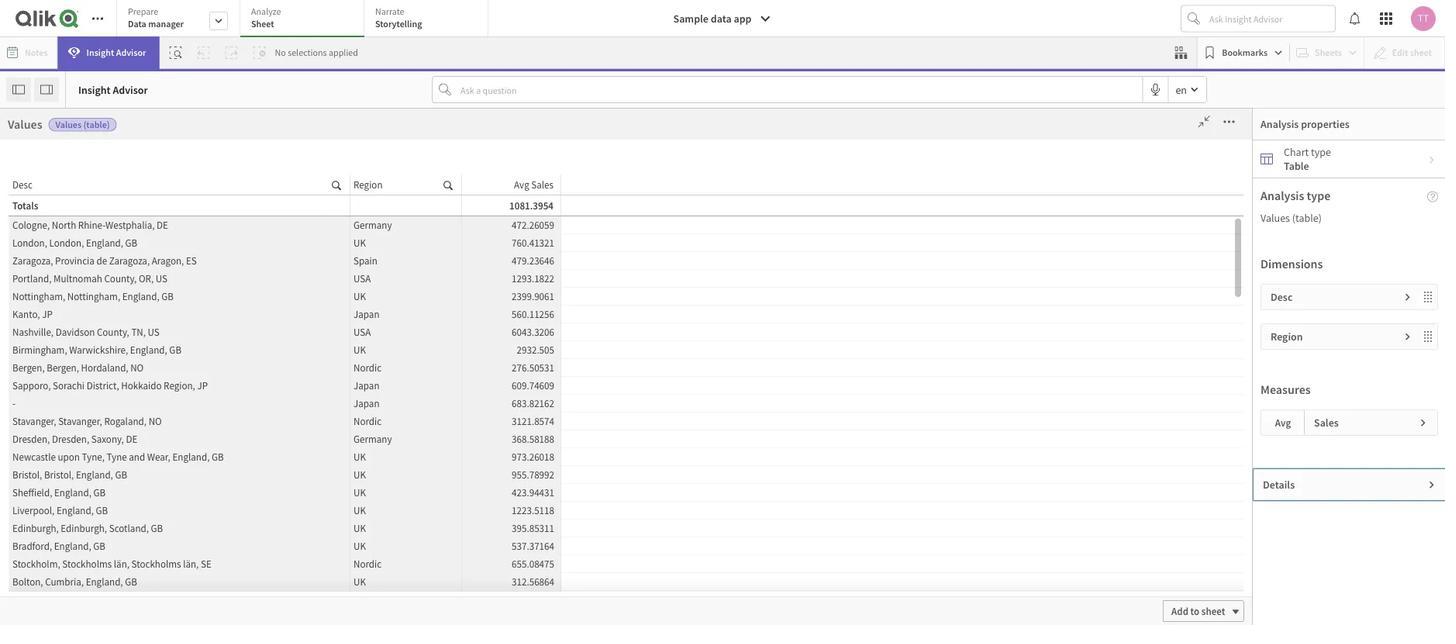 Task type: describe. For each thing, give the bounding box(es) containing it.
1 vertical spatial insight advisor
[[78, 83, 148, 97]]

new for find
[[667, 406, 686, 420]]

table
[[1284, 159, 1310, 173]]

be
[[730, 450, 741, 464]]

2 vertical spatial insight advisor
[[477, 449, 542, 461]]

multnomah
[[54, 272, 102, 285]]

1 vertical spatial items
[[1021, 354, 1051, 369]]

2 vertical spatial (table)
[[342, 356, 369, 368]]

selections tool image
[[1175, 47, 1187, 59]]

2 fields button from the left
[[2, 109, 79, 157]]

desc for small icon associated with desc
[[1271, 290, 1293, 304]]

product group
[[88, 318, 154, 332]]

uk for 395.85311
[[354, 522, 366, 534]]

master items
[[16, 188, 65, 200]]

gb up sales rep name1 on the bottom of the page
[[125, 575, 137, 588]]

terry turtle image
[[1411, 6, 1436, 31]]

type
[[126, 411, 148, 425]]

. for question?
[[771, 427, 774, 441]]

save
[[557, 448, 578, 462]]

prepare
[[128, 5, 158, 17]]

wear,
[[147, 450, 170, 463]]

auto-
[[246, 126, 275, 141]]

uk for 423.94431
[[354, 486, 366, 499]]

560.11256
[[512, 307, 554, 320]]

0 horizontal spatial add
[[649, 298, 666, 311]]

0 vertical spatial small image
[[1428, 155, 1437, 165]]

portland,
[[12, 272, 52, 285]]

upon
[[58, 450, 80, 463]]

423.94431
[[512, 486, 554, 499]]

us for portland, multnomah county, or, us
[[156, 272, 167, 285]]

this inside . any found insights can be saved to this sheet.
[[784, 450, 800, 464]]

county, for multnomah
[[104, 272, 137, 285]]

2 bergen, from the left
[[47, 361, 79, 374]]

1 horizontal spatial values (table)
[[315, 356, 369, 368]]

312.56864
[[512, 575, 554, 588]]

sales qty button
[[80, 535, 202, 549]]

can
[[711, 450, 728, 464]]

build
[[972, 429, 996, 443]]

Ask Insight Advisor text field
[[1207, 6, 1335, 31]]

choose an option below to get started adding to this sheet... application
[[0, 0, 1446, 625]]

north
[[52, 218, 76, 231]]

margin
[[88, 225, 119, 239]]

and for wear,
[[129, 450, 145, 463]]

368.58188
[[512, 432, 554, 445]]

let
[[571, 406, 583, 420]]

no
[[275, 47, 286, 59]]

bookmarks button
[[1201, 40, 1287, 65]]

your inside explore your data directly or let qlik generate insights for you with
[[478, 406, 499, 420]]

edit
[[903, 407, 920, 420]]

uk for 537.37164
[[354, 539, 366, 552]]

bolton, cumbria, england, gb
[[12, 575, 137, 588]]

generate
[[456, 427, 496, 441]]

name1
[[133, 598, 166, 611]]

data
[[128, 18, 146, 30]]

edit sheet
[[903, 407, 946, 420]]

spain
[[354, 254, 378, 267]]

1 fields button from the left
[[0, 109, 79, 157]]

1 stockholms from the left
[[62, 557, 112, 570]]

product line menu item
[[80, 341, 233, 372]]

use
[[855, 406, 874, 420]]

insights left in
[[688, 406, 724, 420]]

england, down bristol, bristol, england, gb
[[54, 486, 91, 499]]

hide properties image
[[40, 83, 53, 96]]

explore your data directly or let qlik generate insights for you with
[[442, 406, 603, 441]]

group inside menu item
[[146, 380, 174, 394]]

product group button
[[80, 318, 202, 332]]

type for analysis type
[[1307, 188, 1331, 203]]

product sub group menu item
[[80, 372, 233, 403]]

get
[[702, 196, 726, 219]]

county, for davidson
[[97, 325, 129, 338]]

auto-analysis
[[246, 126, 318, 141]]

promised delivery date button
[[80, 442, 202, 456]]

dimensions
[[1261, 256, 1323, 271]]

rep for name
[[114, 566, 131, 580]]

number for order number
[[116, 256, 153, 270]]

bolton,
[[12, 575, 43, 588]]

955.78992
[[512, 468, 554, 481]]

product group menu item
[[80, 310, 233, 341]]

find new insights in the data using
[[645, 406, 801, 420]]

3121.8574
[[512, 414, 554, 427]]

move image
[[1422, 330, 1438, 343]]

nordic for 276.50531
[[354, 361, 382, 374]]

germany for 368.58188
[[354, 432, 392, 445]]

fields
[[28, 137, 52, 149]]

manager number
[[88, 194, 166, 208]]

explore for explore the data
[[479, 375, 520, 390]]

1 horizontal spatial jp
[[197, 379, 208, 392]]

this inside ". save any insights you discover to this sheet."
[[554, 471, 570, 485]]

liverpool,
[[12, 504, 55, 516]]

create new analytics
[[868, 375, 978, 390]]

276.50531
[[512, 361, 554, 374]]

selections
[[288, 47, 327, 59]]

avg button
[[1262, 410, 1305, 435]]

germany for 472.26059
[[354, 218, 392, 231]]

help image
[[1428, 191, 1439, 202]]

1 horizontal spatial desc
[[439, 179, 461, 193]]

applied
[[329, 47, 358, 59]]

region menu item
[[80, 465, 233, 496]]

hokkaido
[[121, 379, 162, 392]]

sheet. inside . any found insights can be saved to this sheet.
[[709, 471, 737, 485]]

manager
[[88, 194, 127, 208]]

uk for 1223.5118
[[354, 504, 366, 516]]

information
[[1094, 356, 1141, 368]]

prepare data manager
[[128, 5, 184, 30]]

nashville,
[[12, 325, 54, 338]]

full screen image
[[670, 351, 694, 367]]

margin menu item
[[80, 217, 233, 248]]

creating
[[850, 429, 887, 443]]

narrate storytelling
[[375, 5, 422, 30]]

england, right wear, on the bottom of the page
[[172, 450, 210, 463]]

small image for region
[[1404, 332, 1413, 341]]

region inside menu item
[[88, 473, 119, 487]]

sheffield, england, gb
[[12, 486, 106, 499]]

1 län, from the left
[[114, 557, 130, 570]]

more image
[[1217, 114, 1242, 130]]

gb up 'product group' menu item in the left of the page
[[162, 290, 174, 302]]

qty
[[114, 535, 130, 549]]

sales up '1081.3954'
[[531, 178, 554, 191]]

sales rep name menu item
[[80, 558, 233, 589]]

directly
[[523, 406, 557, 420]]

have
[[678, 375, 704, 390]]

measures
[[1261, 382, 1311, 397]]

2 horizontal spatial values (table)
[[1261, 211, 1322, 225]]

to start creating visualizations and build your new sheet.
[[850, 406, 996, 464]]

stavanger, stavanger, rogaland, no
[[12, 414, 162, 427]]

narrate
[[375, 5, 404, 17]]

england, up zaragoza, provincia de zaragoza, aragon, es
[[86, 236, 123, 249]]

using
[[776, 406, 801, 420]]

london, london, england, gb
[[12, 236, 137, 249]]

edit image
[[884, 406, 903, 420]]

dependency
[[804, 354, 869, 369]]

table image
[[1261, 153, 1273, 165]]

explore for explore your data directly or let qlik generate insights for you with
[[442, 406, 476, 420]]

1 horizontal spatial the
[[737, 406, 752, 420]]

menu inside choose an option below to get started adding to this sheet... application
[[80, 155, 233, 625]]

small image for desc
[[1404, 292, 1413, 302]]

type for chart type table
[[1311, 145, 1332, 159]]

to inside . any found insights can be saved to this sheet.
[[772, 450, 782, 464]]

deselect field image
[[551, 181, 560, 191]]

japan for 560.11256
[[354, 307, 380, 320]]

an
[[552, 196, 572, 219]]

region up measures
[[1271, 330, 1303, 344]]

promised delivery date menu item
[[80, 434, 233, 465]]

dresden, dresden, saxony, de
[[12, 432, 137, 445]]

cancel button
[[1182, 121, 1240, 146]]

items inside master items button
[[43, 188, 65, 200]]

insight advisor button
[[58, 36, 159, 69]]

sales up create new analytics
[[921, 354, 949, 369]]

qlik
[[585, 406, 603, 420]]

mutual for mutual dependency between sales and selected items
[[764, 354, 801, 369]]

2 horizontal spatial this
[[866, 196, 895, 219]]

gb up 'edinburgh, edinburgh, scotland, gb'
[[96, 504, 108, 516]]

usa for 6043.3206
[[354, 325, 371, 338]]

totals
[[12, 199, 38, 212]]

gb up 'sales qty' button
[[151, 522, 163, 534]]

sales qty menu item
[[80, 527, 233, 558]]

england, up 'edinburgh, edinburgh, scotland, gb'
[[57, 504, 94, 516]]

2 horizontal spatial add
[[1172, 604, 1189, 617]]

data inside explore your data directly or let qlik generate insights for you with
[[501, 406, 521, 420]]

your inside to start creating visualizations and build your new sheet.
[[887, 450, 908, 464]]

for
[[535, 427, 548, 441]]

sheet. for analytics
[[931, 450, 959, 464]]

product for product sub group
[[88, 380, 124, 394]]

mutual for mutual information
[[1064, 356, 1092, 368]]

sales inside sales 'menu item'
[[88, 504, 112, 518]]

option
[[575, 196, 627, 219]]

advisor down '368.58188'
[[509, 449, 542, 461]]

sales left search image
[[278, 179, 302, 193]]

product type
[[88, 411, 148, 425]]

insights inside . any found insights can be saved to this sheet.
[[674, 450, 709, 464]]

analysis for analysis properties
[[1261, 117, 1299, 131]]

609.74609
[[512, 379, 554, 392]]

advisor down insight advisor dropdown button
[[113, 83, 148, 97]]

product type button
[[80, 411, 202, 425]]

hordaland,
[[81, 361, 128, 374]]

1 edinburgh, from the left
[[12, 522, 59, 534]]

saxony,
[[91, 432, 124, 445]]

1 horizontal spatial add
[[1146, 298, 1163, 311]]

a
[[707, 375, 713, 390]]

uk for 312.56864
[[354, 575, 366, 588]]

avg for avg sales
[[514, 178, 529, 191]]

. any found insights can be saved to this sheet.
[[645, 427, 800, 485]]

visualizations
[[889, 429, 951, 443]]

small image for details
[[1428, 480, 1437, 490]]

data left using
[[754, 406, 774, 420]]

bergen, bergen, hordaland, no
[[12, 361, 144, 374]]



Task type: locate. For each thing, give the bounding box(es) containing it.
county, down order number
[[104, 272, 137, 285]]

or
[[560, 406, 569, 420]]

product up saxony,
[[88, 411, 124, 425]]

and up analytics
[[951, 354, 972, 369]]

insights
[[688, 406, 724, 420], [498, 427, 533, 441], [674, 450, 709, 464], [445, 471, 481, 485]]

group inside menu item
[[126, 318, 154, 332]]

sales rep name
[[88, 566, 160, 580]]

zaragoza, up portland,
[[12, 254, 53, 267]]

1 nottingham, from the left
[[12, 290, 65, 302]]

bradford, england, gb
[[12, 539, 105, 552]]

0 vertical spatial no
[[130, 361, 144, 374]]

gb down 'edinburgh, edinburgh, scotland, gb'
[[93, 539, 105, 552]]

2 edinburgh, from the left
[[61, 522, 107, 534]]

insight advisor down data
[[87, 47, 146, 59]]

explore up generate
[[442, 406, 476, 420]]

sales inside the sales rep name menu item
[[88, 566, 112, 580]]

small image for sales
[[1419, 418, 1428, 427]]

0 horizontal spatial stavanger,
[[12, 414, 56, 427]]

1 germany from the top
[[354, 218, 392, 231]]

product up district,
[[88, 349, 124, 363]]

1 horizontal spatial sheet.
[[709, 471, 737, 485]]

margin button
[[80, 225, 202, 239]]

insights inside ". save any insights you discover to this sheet."
[[445, 471, 481, 485]]

search image
[[332, 178, 341, 192]]

ask
[[682, 428, 696, 441]]

1 analysis from the top
[[1261, 117, 1299, 131]]

8 uk from the top
[[354, 522, 366, 534]]

selected
[[974, 354, 1019, 369]]

1 horizontal spatial län,
[[183, 557, 199, 570]]

1 master items button from the left
[[0, 159, 79, 208]]

data left app
[[711, 12, 732, 26]]

0 horizontal spatial items
[[43, 188, 65, 200]]

small image left move image in the right of the page
[[1404, 292, 1413, 302]]

warwickshire,
[[69, 343, 128, 356]]

1 vertical spatial the
[[737, 406, 752, 420]]

1 bristol, from the left
[[12, 468, 42, 481]]

1 product from the top
[[88, 318, 124, 332]]

0 vertical spatial rep
[[114, 566, 131, 580]]

1 horizontal spatial bristol,
[[44, 468, 74, 481]]

this down save
[[554, 471, 570, 485]]

small image
[[1428, 155, 1437, 165], [1404, 292, 1413, 302], [1404, 332, 1413, 341]]

in
[[726, 406, 734, 420]]

search image
[[663, 427, 682, 441]]

menu
[[80, 155, 233, 625]]

2 stockholms from the left
[[132, 557, 181, 570]]

to
[[682, 196, 698, 219], [846, 196, 862, 219], [668, 298, 677, 311], [1165, 298, 1174, 311], [958, 406, 968, 420], [772, 450, 782, 464], [542, 471, 551, 485], [1191, 604, 1200, 617]]

region down tyne, at the bottom left
[[88, 473, 119, 487]]

data inside 'button'
[[711, 12, 732, 26]]

0 horizontal spatial stockholms
[[62, 557, 112, 570]]

0 vertical spatial explore
[[479, 375, 520, 390]]

0 vertical spatial insight advisor
[[87, 47, 146, 59]]

stockholm,
[[12, 557, 60, 570]]

bergen, up sapporo,
[[12, 361, 45, 374]]

nashville, davidson county, tn, us
[[12, 325, 160, 338]]

1 horizontal spatial bergen,
[[47, 361, 79, 374]]

1 stavanger, from the left
[[12, 414, 56, 427]]

newcastle
[[12, 450, 56, 463]]

mutual information
[[1064, 356, 1141, 368]]

2 län, from the left
[[183, 557, 199, 570]]

nottingham, up kanto, jp
[[12, 290, 65, 302]]

479.23646
[[512, 254, 554, 267]]

mutual left the information
[[1064, 356, 1092, 368]]

us for nashville, davidson county, tn, us
[[148, 325, 160, 338]]

bristol, up sheffield, england, gb
[[44, 468, 74, 481]]

1 horizontal spatial de
[[157, 218, 168, 231]]

de
[[157, 218, 168, 231], [126, 432, 137, 445]]

nottingham, down portland, multnomah county, or, us
[[67, 290, 120, 302]]

3 uk from the top
[[354, 343, 366, 356]]

sales down sales qty
[[88, 566, 112, 580]]

760.41321
[[512, 236, 554, 249]]

sales menu item
[[80, 496, 233, 527]]

path button
[[80, 287, 202, 301]]

bergen, up the sorachi
[[47, 361, 79, 374]]

1 vertical spatial no
[[149, 414, 162, 427]]

1 horizontal spatial no
[[149, 414, 162, 427]]

gb down newcastle upon tyne, tyne and wear, england, gb
[[115, 468, 127, 481]]

stavanger, down -
[[12, 414, 56, 427]]

saved
[[743, 450, 770, 464]]

product up warwickshire,
[[88, 318, 124, 332]]

you right for
[[550, 427, 567, 441]]

1 horizontal spatial mutual
[[1064, 356, 1092, 368]]

manager number menu item
[[80, 186, 233, 217]]

7 uk from the top
[[354, 504, 366, 516]]

1 uk from the top
[[354, 236, 366, 249]]

sheet. down can at the bottom of page
[[709, 471, 737, 485]]

region up option
[[600, 179, 632, 193]]

0 vertical spatial nordic
[[354, 361, 382, 374]]

2 stavanger, from the left
[[58, 414, 102, 427]]

sheet. inside ". save any insights you discover to this sheet."
[[572, 471, 600, 485]]

your
[[478, 406, 499, 420], [887, 450, 908, 464]]

2 vertical spatial japan
[[354, 397, 380, 409]]

0 horizontal spatial mutual
[[764, 354, 801, 369]]

product for product line
[[88, 349, 124, 363]]

sales down 'edinburgh, edinburgh, scotland, gb'
[[88, 535, 112, 549]]

2 zaragoza, from the left
[[109, 254, 150, 267]]

0 vertical spatial items
[[43, 188, 65, 200]]

sales inside sales rep name1 menu item
[[88, 598, 112, 611]]

472.26059
[[512, 218, 554, 231]]

product for product type
[[88, 411, 124, 425]]

. inside . any found insights can be saved to this sheet.
[[771, 427, 774, 441]]

1 horizontal spatial stockholms
[[132, 557, 181, 570]]

analysis for analysis type
[[1261, 188, 1305, 203]]

this down . press space to sort on this column. element
[[866, 196, 895, 219]]

us right or,
[[156, 272, 167, 285]]

rep left name1
[[114, 598, 131, 611]]

stockholms
[[62, 557, 112, 570], [132, 557, 181, 570]]

. for data
[[552, 448, 554, 462]]

. press space to sort on this column. element
[[561, 174, 1243, 195]]

sapporo, sorachi district, hokkaido region, jp
[[12, 379, 208, 392]]

avg for avg
[[1276, 416, 1291, 429]]

totals not applicable for this column element
[[561, 195, 1243, 216]]

1 horizontal spatial your
[[887, 450, 908, 464]]

0 vertical spatial (table)
[[83, 119, 110, 131]]

0 horizontal spatial .
[[552, 448, 554, 462]]

group up the product line button
[[126, 318, 154, 332]]

number up or,
[[116, 256, 153, 270]]

sales rep name1 menu item
[[80, 589, 233, 620]]

product type menu item
[[80, 403, 233, 434]]

3 product from the top
[[88, 380, 124, 394]]

tab list containing prepare
[[116, 0, 494, 39]]

mutual
[[764, 354, 801, 369], [1064, 356, 1092, 368]]

you left 'discover' at the bottom left of page
[[483, 471, 500, 485]]

0 vertical spatial analysis
[[1261, 117, 1299, 131]]

1 vertical spatial .
[[552, 448, 554, 462]]

product for product group
[[88, 318, 124, 332]]

2 horizontal spatial sheet.
[[931, 450, 959, 464]]

län, left se
[[183, 557, 199, 570]]

1 horizontal spatial zaragoza,
[[109, 254, 150, 267]]

rep for name1
[[114, 598, 131, 611]]

order number menu item
[[80, 248, 233, 279]]

england, down or,
[[122, 290, 159, 302]]

gb down bristol, bristol, england, gb
[[93, 486, 106, 499]]

us right tn,
[[148, 325, 160, 338]]

product
[[88, 318, 124, 332], [88, 349, 124, 363], [88, 380, 124, 394], [88, 411, 124, 425]]

2 vertical spatial this
[[554, 471, 570, 485]]

you inside explore your data directly or let qlik generate insights for you with
[[550, 427, 567, 441]]

question?
[[716, 375, 768, 390]]

2 japan from the top
[[354, 379, 380, 392]]

2 germany from the top
[[354, 432, 392, 445]]

0 horizontal spatial de
[[126, 432, 137, 445]]

started
[[730, 196, 785, 219]]

1 vertical spatial number
[[116, 256, 153, 270]]

2 product from the top
[[88, 349, 124, 363]]

new inside to start creating visualizations and build your new sheet.
[[910, 450, 929, 464]]

0 vertical spatial .
[[771, 427, 774, 441]]

0 horizontal spatial (table)
[[83, 119, 110, 131]]

below
[[630, 196, 678, 219]]

zaragoza, up or,
[[109, 254, 150, 267]]

number inside "menu item"
[[116, 256, 153, 270]]

bradford,
[[12, 539, 52, 552]]

small image
[[1419, 418, 1428, 427], [1428, 480, 1437, 490]]

sheet...
[[899, 196, 955, 219]]

1 vertical spatial and
[[953, 429, 970, 443]]

usa for 1293.1822
[[354, 272, 371, 285]]

any
[[776, 427, 793, 441]]

desc for search image
[[12, 178, 32, 191]]

data down 276.50531
[[542, 375, 566, 390]]

1 rep from the top
[[114, 566, 131, 580]]

small image left move icon
[[1404, 332, 1413, 341]]

cologne, north rhine-westphalia, de
[[12, 218, 168, 231]]

analysis up chart at the top of page
[[1261, 117, 1299, 131]]

se
[[201, 557, 212, 570]]

9 uk from the top
[[354, 539, 366, 552]]

type inside chart type table
[[1311, 145, 1332, 159]]

Ask a question text field
[[458, 77, 1143, 102]]

search image
[[444, 178, 453, 192]]

1 vertical spatial germany
[[354, 432, 392, 445]]

jp right region,
[[197, 379, 208, 392]]

nordic for 655.08475
[[354, 557, 382, 570]]

1 vertical spatial usa
[[354, 325, 371, 338]]

product line
[[88, 349, 145, 363]]

product down hordaland, at the left of the page
[[88, 380, 124, 394]]

london, down north
[[49, 236, 84, 249]]

. left any
[[771, 427, 774, 441]]

0 vertical spatial avg
[[514, 178, 529, 191]]

product sub group
[[88, 380, 174, 394]]

uk for 2932.505
[[354, 343, 366, 356]]

no for bergen, bergen, hordaland, no
[[130, 361, 144, 374]]

kanto,
[[12, 307, 40, 320]]

0 vertical spatial jp
[[42, 307, 53, 320]]

5 uk from the top
[[354, 468, 366, 481]]

details
[[1263, 478, 1295, 492]]

sales down bolton, cumbria, england, gb
[[88, 598, 112, 611]]

items right "selected"
[[1021, 354, 1051, 369]]

move image
[[1422, 291, 1438, 303]]

1 dresden, from the left
[[12, 432, 50, 445]]

grid
[[9, 174, 1244, 625]]

Search assets text field
[[80, 110, 233, 138]]

dresden, up the newcastle
[[12, 432, 50, 445]]

edinburgh, up sales qty
[[61, 522, 107, 534]]

gb down westphalia,
[[125, 236, 137, 249]]

dresden, up the upon
[[52, 432, 89, 445]]

this
[[866, 196, 895, 219], [784, 450, 800, 464], [554, 471, 570, 485]]

uk for 973.26018
[[354, 450, 366, 463]]

sheet. down any
[[572, 471, 600, 485]]

desc
[[12, 178, 32, 191], [439, 179, 461, 193], [1271, 290, 1293, 304]]

england, down tn,
[[130, 343, 167, 356]]

0 vertical spatial group
[[126, 318, 154, 332]]

0 vertical spatial type
[[1311, 145, 1332, 159]]

and for selected
[[951, 354, 972, 369]]

product inside 'product group' menu item
[[88, 318, 124, 332]]

0 vertical spatial the
[[522, 375, 540, 390]]

3 japan from the top
[[354, 397, 380, 409]]

län, down 'qty'
[[114, 557, 130, 570]]

2 dresden, from the left
[[52, 432, 89, 445]]

2 nottingham, from the left
[[67, 290, 120, 302]]

de down the manager number 'menu item'
[[157, 218, 168, 231]]

. left save
[[552, 448, 554, 462]]

new down mutual dependency between sales and selected items
[[905, 375, 927, 390]]

add
[[649, 298, 666, 311], [1146, 298, 1163, 311], [1172, 604, 1189, 617]]

tyne,
[[82, 450, 105, 463]]

6 uk from the top
[[354, 486, 366, 499]]

london, down cologne,
[[12, 236, 47, 249]]

insight advisor up 'discover' at the bottom left of page
[[477, 449, 542, 461]]

0 vertical spatial usa
[[354, 272, 371, 285]]

4 product from the top
[[88, 411, 124, 425]]

2 horizontal spatial (table)
[[1293, 211, 1322, 225]]

cologne,
[[12, 218, 50, 231]]

2 uk from the top
[[354, 290, 366, 302]]

new for create
[[905, 375, 927, 390]]

to inside to start creating visualizations and build your new sheet.
[[958, 406, 968, 420]]

1 vertical spatial you
[[483, 471, 500, 485]]

1 vertical spatial small image
[[1428, 480, 1437, 490]]

bristol, up sheffield,
[[12, 468, 42, 481]]

2 bristol, from the left
[[44, 468, 74, 481]]

1 vertical spatial us
[[148, 325, 160, 338]]

1 vertical spatial analysis
[[1261, 188, 1305, 203]]

1 vertical spatial values (table)
[[1261, 211, 1322, 225]]

1 horizontal spatial dresden,
[[52, 432, 89, 445]]

advisor up be
[[729, 428, 761, 441]]

order number button
[[80, 256, 202, 270]]

1 vertical spatial avg
[[1276, 416, 1291, 429]]

line
[[126, 349, 145, 363]]

manager
[[148, 18, 184, 30]]

explore down 276.50531
[[479, 375, 520, 390]]

newcastle upon tyne, tyne and wear, england, gb
[[12, 450, 224, 463]]

no up hokkaido
[[130, 361, 144, 374]]

insight advisor inside dropdown button
[[87, 47, 146, 59]]

1 horizontal spatial nottingham,
[[67, 290, 120, 302]]

1 vertical spatial explore
[[442, 406, 476, 420]]

sales up 'edinburgh, edinburgh, scotland, gb'
[[88, 504, 112, 518]]

product inside "product line" "menu item"
[[88, 349, 124, 363]]

group
[[126, 318, 154, 332], [146, 380, 174, 394]]

more image
[[694, 351, 719, 367]]

between
[[872, 354, 918, 369]]

0 horizontal spatial dresden,
[[12, 432, 50, 445]]

1 horizontal spatial (table)
[[342, 356, 369, 368]]

0 vertical spatial us
[[156, 272, 167, 285]]

0 horizontal spatial jp
[[42, 307, 53, 320]]

explore inside explore your data directly or let qlik generate insights for you with
[[442, 406, 476, 420]]

1 vertical spatial (table)
[[1293, 211, 1322, 225]]

rep
[[114, 566, 131, 580], [114, 598, 131, 611]]

1 vertical spatial this
[[784, 450, 800, 464]]

avg sales
[[514, 178, 554, 191]]

2 london, from the left
[[49, 236, 84, 249]]

0 vertical spatial germany
[[354, 218, 392, 231]]

0 vertical spatial new
[[905, 375, 927, 390]]

cumbria,
[[45, 575, 84, 588]]

1 london, from the left
[[12, 236, 47, 249]]

gb down 'product group' menu item in the left of the page
[[169, 343, 181, 356]]

and left build
[[953, 429, 970, 443]]

0 vertical spatial de
[[157, 218, 168, 231]]

start
[[970, 406, 990, 420]]

no selections applied
[[275, 47, 358, 59]]

1 horizontal spatial stavanger,
[[58, 414, 102, 427]]

1 nordic from the top
[[354, 361, 382, 374]]

insight inside dropdown button
[[87, 47, 114, 59]]

district,
[[87, 379, 119, 392]]

1 bergen, from the left
[[12, 361, 45, 374]]

uk for 955.78992
[[354, 468, 366, 481]]

england, down 'edinburgh, edinburgh, scotland, gb'
[[54, 539, 91, 552]]

0 vertical spatial you
[[550, 427, 567, 441]]

exit full screen image
[[1192, 114, 1217, 130]]

sheffield,
[[12, 486, 52, 499]]

choose an option below to get started adding to this sheet...
[[490, 196, 955, 219]]

number for manager number
[[129, 194, 166, 208]]

655.08475
[[512, 557, 554, 570]]

683.82162
[[512, 397, 554, 409]]

1 vertical spatial small image
[[1404, 292, 1413, 302]]

items right master
[[43, 188, 65, 200]]

2 analysis from the top
[[1261, 188, 1305, 203]]

0 horizontal spatial values (table)
[[56, 119, 110, 131]]

usa
[[354, 272, 371, 285], [354, 325, 371, 338]]

gb right date at the bottom of the page
[[212, 450, 224, 463]]

2 vertical spatial values (table)
[[315, 356, 369, 368]]

2 usa from the top
[[354, 325, 371, 338]]

you inside ". save any insights you discover to this sheet."
[[483, 471, 500, 485]]

hide assets image
[[12, 83, 25, 96]]

you
[[550, 427, 567, 441], [483, 471, 500, 485]]

2 rep from the top
[[114, 598, 131, 611]]

and right tyne
[[129, 450, 145, 463]]

advisor
[[116, 47, 146, 59], [113, 83, 148, 97], [729, 428, 761, 441], [509, 449, 542, 461]]

sheet. inside to start creating visualizations and build your new sheet.
[[931, 450, 959, 464]]

no right the type
[[149, 414, 162, 427]]

sheet. for data
[[572, 471, 600, 485]]

tab list inside choose an option below to get started adding to this sheet... application
[[116, 0, 494, 39]]

. inside ". save any insights you discover to this sheet."
[[552, 448, 554, 462]]

0 horizontal spatial your
[[478, 406, 499, 420]]

0 horizontal spatial desc
[[12, 178, 32, 191]]

path
[[88, 287, 108, 301]]

stockholms up bolton, cumbria, england, gb
[[62, 557, 112, 570]]

bristol, bristol, england, gb
[[12, 468, 127, 481]]

county, up warwickshire,
[[97, 325, 129, 338]]

your up generate
[[478, 406, 499, 420]]

new right find
[[667, 406, 686, 420]]

insights left for
[[498, 427, 533, 441]]

10 uk from the top
[[354, 575, 366, 588]]

4 uk from the top
[[354, 450, 366, 463]]

sheet. down visualizations
[[931, 450, 959, 464]]

and inside to start creating visualizations and build your new sheet.
[[953, 429, 970, 443]]

tab list
[[116, 0, 494, 39]]

sample data app
[[674, 12, 752, 26]]

2 vertical spatial nordic
[[354, 557, 382, 570]]

rep left the name
[[114, 566, 131, 580]]

analysis down table
[[1261, 188, 1305, 203]]

no for stavanger, stavanger, rogaland, no
[[149, 414, 162, 427]]

explore
[[479, 375, 520, 390], [442, 406, 476, 420]]

2 vertical spatial small image
[[1404, 332, 1413, 341]]

data
[[711, 12, 732, 26], [542, 375, 566, 390], [501, 406, 521, 420], [754, 406, 774, 420]]

1 vertical spatial type
[[1307, 188, 1331, 203]]

1 zaragoza, from the left
[[12, 254, 53, 267]]

1 vertical spatial japan
[[354, 379, 380, 392]]

nordic for 3121.8574
[[354, 414, 382, 427]]

advisor inside dropdown button
[[116, 47, 146, 59]]

uk for 760.41321
[[354, 236, 366, 249]]

avg inside button
[[1276, 416, 1291, 429]]

0 horizontal spatial explore
[[442, 406, 476, 420]]

sales button
[[80, 504, 202, 518]]

japan for 683.82162
[[354, 397, 380, 409]]

sales right avg button
[[1314, 416, 1339, 430]]

0 horizontal spatial london,
[[12, 236, 47, 249]]

path menu item
[[80, 279, 233, 310]]

1 horizontal spatial you
[[550, 427, 567, 441]]

sales inside sales qty menu item
[[88, 535, 112, 549]]

dresden,
[[12, 432, 50, 445], [52, 432, 89, 445]]

avg down measures
[[1276, 416, 1291, 429]]

the right in
[[737, 406, 752, 420]]

grid containing desc
[[9, 174, 1244, 625]]

0 vertical spatial number
[[129, 194, 166, 208]]

region right search image
[[354, 178, 383, 191]]

0 horizontal spatial avg
[[514, 178, 529, 191]]

davidson
[[56, 325, 95, 338]]

uk for 2399.9061
[[354, 290, 366, 302]]

3 nordic from the top
[[354, 557, 382, 570]]

jp right kanto, at the left
[[42, 307, 53, 320]]

stockholms down 'sales qty' button
[[132, 557, 181, 570]]

1 japan from the top
[[354, 307, 380, 320]]

england, down tyne, at the bottom left
[[76, 468, 113, 481]]

england, down the stockholm, stockholms län, stockholms län, se
[[86, 575, 123, 588]]

to inside ". save any insights you discover to this sheet."
[[542, 471, 551, 485]]

2 vertical spatial new
[[910, 450, 929, 464]]

grid inside choose an option below to get started adding to this sheet... application
[[9, 174, 1244, 625]]

0 vertical spatial small image
[[1419, 418, 1428, 427]]

type down table
[[1307, 188, 1331, 203]]

menu containing manager number
[[80, 155, 233, 625]]

analysis
[[275, 126, 318, 141]]

1 vertical spatial de
[[126, 432, 137, 445]]

rhine-
[[78, 218, 106, 231]]

1223.5118
[[512, 504, 554, 516]]

1 horizontal spatial avg
[[1276, 416, 1291, 429]]

product line button
[[80, 349, 202, 363]]

1 usa from the top
[[354, 272, 371, 285]]

product inside product sub group menu item
[[88, 380, 124, 394]]

type
[[1311, 145, 1332, 159], [1307, 188, 1331, 203]]

group right sub
[[146, 380, 174, 394]]

0 vertical spatial your
[[478, 406, 499, 420]]

1 vertical spatial rep
[[114, 598, 131, 611]]

the down 276.50531
[[522, 375, 540, 390]]

0 horizontal spatial edinburgh,
[[12, 522, 59, 534]]

smart search image
[[169, 47, 182, 59]]

1 horizontal spatial explore
[[479, 375, 520, 390]]

master
[[16, 188, 42, 200]]

insights inside explore your data directly or let qlik generate insights for you with
[[498, 427, 533, 441]]

0 horizontal spatial bristol,
[[12, 468, 42, 481]]

2 nordic from the top
[[354, 414, 382, 427]]

0 horizontal spatial the
[[522, 375, 540, 390]]

sales
[[531, 178, 554, 191], [278, 179, 302, 193], [921, 354, 949, 369], [1314, 416, 1339, 430], [88, 504, 112, 518], [88, 535, 112, 549], [88, 566, 112, 580], [88, 598, 112, 611]]

new down visualizations
[[910, 450, 929, 464]]

product inside product type menu item
[[88, 411, 124, 425]]

2 master items button from the left
[[2, 159, 79, 208]]

0 horizontal spatial this
[[554, 471, 570, 485]]

and for build
[[953, 429, 970, 443]]

number inside 'menu item'
[[129, 194, 166, 208]]

1 horizontal spatial this
[[784, 450, 800, 464]]

product sub group button
[[80, 380, 202, 394]]

discover
[[502, 471, 540, 485]]

0 vertical spatial this
[[866, 196, 895, 219]]

zaragoza,
[[12, 254, 53, 267], [109, 254, 150, 267]]

japan for 609.74609
[[354, 379, 380, 392]]



Task type: vqa. For each thing, say whether or not it's contained in the screenshot.
this within the . SAVE ANY INSIGHTS YOU DISCOVER TO THIS SHEET.
yes



